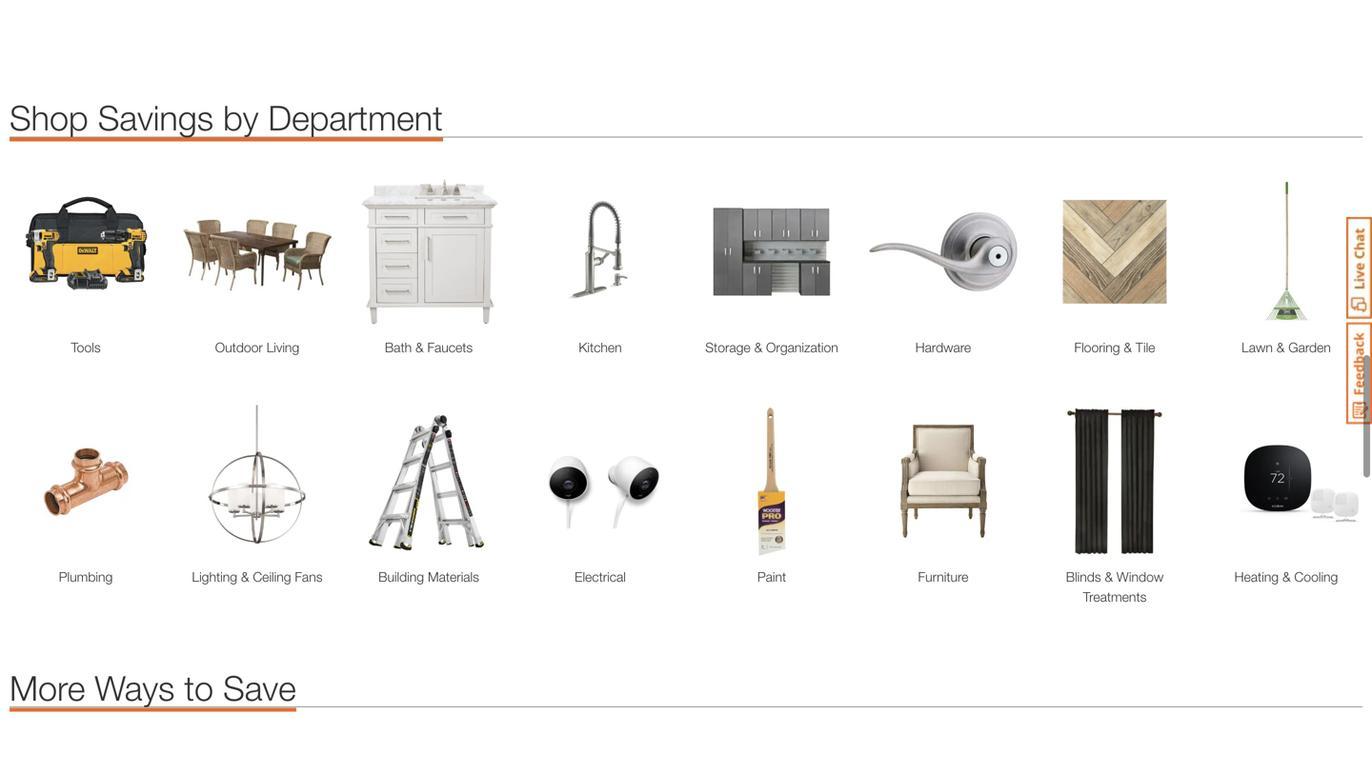 Task type: describe. For each thing, give the bounding box(es) containing it.
blinds & window treatments link
[[1039, 567, 1191, 607]]

& for heating
[[1282, 569, 1291, 585]]

lighting image
[[181, 405, 333, 558]]

live chat image
[[1346, 217, 1372, 319]]

more
[[10, 668, 85, 708]]

heating & cooling link
[[1210, 567, 1363, 587]]

heating & cooling savings image
[[1210, 405, 1363, 558]]

hardware
[[915, 339, 971, 355]]

lawn & garden link
[[1210, 338, 1363, 358]]

bath & faucet savings image
[[353, 176, 505, 328]]

electrical
[[575, 569, 626, 585]]

furniture savings image
[[867, 405, 1020, 558]]

blinds & window treatments
[[1066, 569, 1164, 605]]

lawn & garden savings image
[[1210, 176, 1363, 328]]

organization
[[766, 339, 838, 355]]

outdoor living
[[215, 339, 299, 355]]

hardware savings image
[[867, 176, 1020, 328]]

& for storage
[[754, 339, 762, 355]]

window
[[1117, 569, 1164, 585]]

tools
[[71, 339, 101, 355]]

by
[[223, 97, 259, 137]]

storage savings image
[[696, 176, 848, 328]]

plumbing
[[59, 569, 113, 585]]

storage
[[705, 339, 751, 355]]

paint savings image
[[696, 405, 848, 558]]

tool savings image
[[10, 176, 162, 328]]

bath & faucets
[[385, 339, 473, 355]]

furniture
[[918, 569, 968, 585]]

electrical savings image
[[524, 405, 676, 558]]

lawn & garden
[[1242, 339, 1331, 355]]

save
[[223, 668, 296, 708]]

plumbing link
[[10, 567, 162, 587]]

materials
[[428, 569, 479, 585]]

cooling
[[1294, 569, 1338, 585]]

& for lawn
[[1277, 339, 1285, 355]]

& for flooring
[[1124, 339, 1132, 355]]

plumbing image
[[10, 405, 162, 558]]

more ways to save
[[10, 668, 296, 708]]

building
[[378, 569, 424, 585]]

to
[[184, 668, 213, 708]]

outdoor living savinghs image
[[181, 176, 333, 328]]

shop
[[10, 97, 88, 137]]

building materials
[[378, 569, 479, 585]]



Task type: vqa. For each thing, say whether or not it's contained in the screenshot.
THD LOGO on the top
no



Task type: locate. For each thing, give the bounding box(es) containing it.
& inside 'link'
[[1282, 569, 1291, 585]]

storage & organization link
[[696, 338, 848, 358]]

bath
[[385, 339, 412, 355]]

treatments
[[1083, 589, 1147, 605]]

kitchen savings image
[[524, 176, 676, 328]]

kitchen link
[[524, 338, 676, 358]]

flooring & tile link
[[1039, 338, 1191, 358]]

heating & cooling
[[1235, 569, 1338, 585]]

garden
[[1288, 339, 1331, 355]]

living
[[267, 339, 299, 355]]

bath & faucets link
[[353, 338, 505, 358]]

& for lighting
[[241, 569, 249, 585]]

lighting & ceiling fans link
[[181, 567, 333, 587]]

lighting & ceiling fans
[[192, 569, 322, 585]]

hardware link
[[867, 338, 1020, 358]]

lawn
[[1242, 339, 1273, 355]]

faucets
[[427, 339, 473, 355]]

paint link
[[696, 567, 848, 587]]

flooring & tile
[[1074, 339, 1155, 355]]

&
[[415, 339, 424, 355], [754, 339, 762, 355], [1124, 339, 1132, 355], [1277, 339, 1285, 355], [241, 569, 249, 585], [1105, 569, 1113, 585], [1282, 569, 1291, 585]]

& right storage
[[754, 339, 762, 355]]

outdoor
[[215, 339, 263, 355]]

flooring
[[1074, 339, 1120, 355]]

outdoor living link
[[181, 338, 333, 358]]

tools link
[[10, 338, 162, 358]]

blinds & window treatment savings image
[[1039, 405, 1191, 558]]

& up the treatments
[[1105, 569, 1113, 585]]

& left the ceiling
[[241, 569, 249, 585]]

feedback link image
[[1346, 322, 1372, 425]]

tile
[[1136, 339, 1155, 355]]

& left cooling
[[1282, 569, 1291, 585]]

& for blinds
[[1105, 569, 1113, 585]]

lighting
[[192, 569, 237, 585]]

flooring & tile savings image
[[1039, 176, 1191, 328]]

building material savings image
[[353, 405, 505, 558]]

& inside "blinds & window treatments"
[[1105, 569, 1113, 585]]

& for bath
[[415, 339, 424, 355]]

ways
[[95, 668, 175, 708]]

& right lawn
[[1277, 339, 1285, 355]]

furniture link
[[867, 567, 1020, 587]]

& left tile
[[1124, 339, 1132, 355]]

building materials link
[[353, 567, 505, 587]]

electrical link
[[524, 567, 676, 587]]

ceiling
[[253, 569, 291, 585]]

department
[[268, 97, 443, 137]]

storage & organization
[[705, 339, 838, 355]]

shop savings by department
[[10, 97, 443, 137]]

heating
[[1235, 569, 1279, 585]]

paint
[[757, 569, 786, 585]]

savings
[[98, 97, 213, 137]]

kitchen
[[579, 339, 622, 355]]

fans
[[295, 569, 322, 585]]

blinds
[[1066, 569, 1101, 585]]

& right bath
[[415, 339, 424, 355]]



